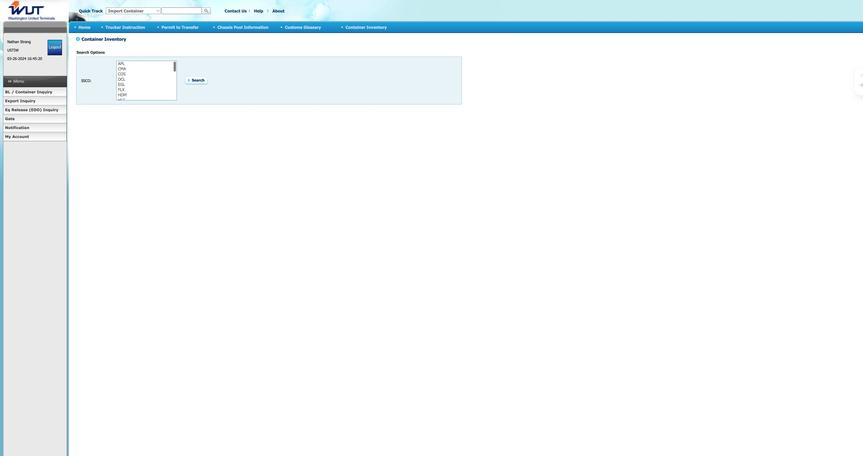 Task type: vqa. For each thing, say whether or not it's contained in the screenshot.
text box
yes



Task type: describe. For each thing, give the bounding box(es) containing it.
login image
[[48, 40, 62, 55]]



Task type: locate. For each thing, give the bounding box(es) containing it.
None text field
[[162, 7, 202, 14]]



